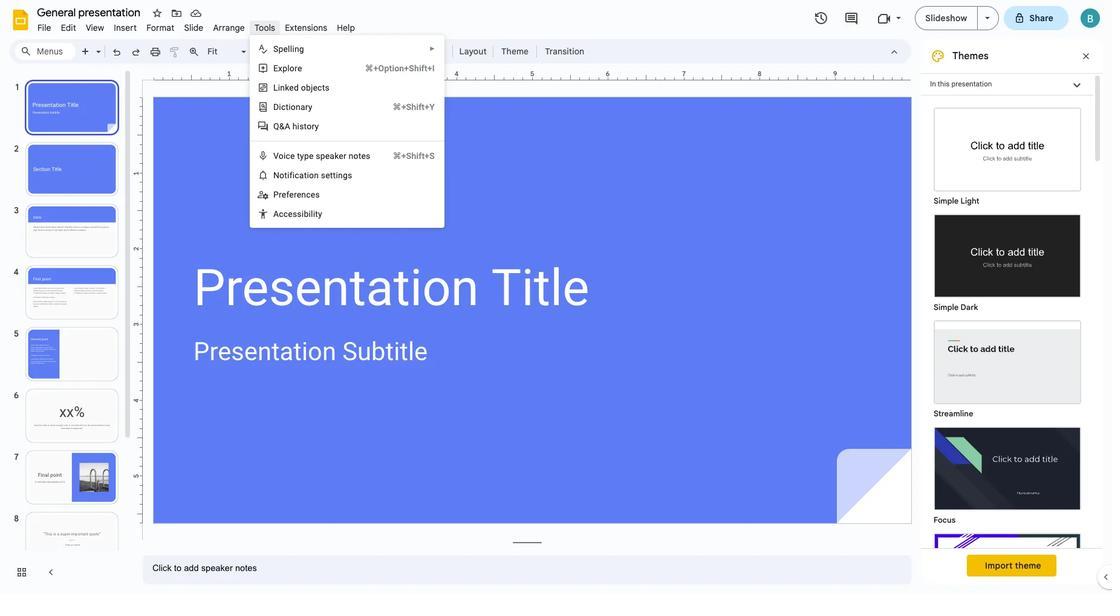 Task type: describe. For each thing, give the bounding box(es) containing it.
menu bar banner
[[0, 0, 1112, 595]]

presentation
[[952, 80, 992, 88]]

transition
[[545, 46, 584, 57]]

arrange menu item
[[208, 21, 250, 35]]

a
[[273, 209, 279, 219]]

navigation inside themes "application"
[[0, 68, 133, 595]]

simple for simple light
[[934, 196, 959, 206]]

themes section
[[921, 39, 1103, 595]]

share
[[1030, 13, 1054, 24]]

slide menu item
[[179, 21, 208, 35]]

Zoom text field
[[206, 43, 240, 60]]

⌘+shift+y element
[[378, 101, 435, 113]]

presentation options image
[[985, 17, 990, 19]]

explo
[[273, 64, 295, 73]]

v
[[273, 151, 279, 161]]

menu inside themes "application"
[[250, 35, 444, 228]]

explore r element
[[273, 64, 306, 73]]

ictionary
[[279, 102, 312, 112]]

menu bar inside menu bar banner
[[33, 16, 360, 36]]

slide
[[184, 22, 203, 33]]

notification settings o element
[[273, 171, 356, 180]]

q&a history q element
[[273, 122, 323, 131]]

&a
[[279, 122, 290, 131]]

l
[[273, 83, 278, 93]]

linked objects l element
[[273, 83, 333, 93]]

o
[[279, 171, 284, 180]]

►
[[429, 45, 435, 52]]

themes application
[[0, 0, 1112, 595]]

voice type speaker notes v element
[[273, 151, 374, 161]]

theme
[[1015, 561, 1041, 572]]

simple light
[[934, 196, 979, 206]]

import theme button
[[967, 555, 1057, 577]]

simple for simple dark
[[934, 302, 959, 313]]

oice
[[279, 151, 295, 161]]

objects
[[301, 83, 330, 93]]

Zoom field
[[204, 43, 252, 60]]

option group inside themes section
[[921, 96, 1093, 595]]

d ictionary
[[273, 102, 312, 112]]

transition button
[[540, 42, 590, 60]]

Streamline radio
[[928, 314, 1087, 421]]

new slide with layout image
[[93, 44, 101, 48]]

⌘+shift+y
[[393, 102, 435, 112]]

s pelling
[[273, 44, 304, 54]]

preferences p element
[[273, 190, 323, 200]]

tools menu item
[[250, 21, 280, 35]]

simple dark
[[934, 302, 978, 313]]

cessibility
[[284, 209, 322, 219]]

spelling s element
[[273, 44, 308, 54]]

type
[[297, 151, 314, 161]]

c
[[279, 209, 284, 219]]

Shift radio
[[928, 527, 1087, 595]]

r
[[295, 64, 297, 73]]

a c cessibility
[[273, 209, 322, 219]]

help
[[337, 22, 355, 33]]

main toolbar
[[75, 42, 590, 60]]

Star checkbox
[[149, 5, 166, 22]]



Task type: locate. For each thing, give the bounding box(es) containing it.
option group containing simple light
[[921, 96, 1093, 595]]

Simple Dark radio
[[928, 208, 1087, 314]]

file menu item
[[33, 21, 56, 35]]

theme button
[[496, 42, 534, 60]]

s
[[273, 44, 278, 54]]

share button
[[1004, 6, 1069, 30]]

file
[[37, 22, 51, 33]]

⌘+shift+s
[[393, 151, 435, 161]]

⌘+shift+s element
[[378, 150, 435, 162]]

background
[[397, 46, 445, 57]]

1 simple from the top
[[934, 196, 959, 206]]

view menu item
[[81, 21, 109, 35]]

in
[[930, 80, 936, 88]]

navigation
[[0, 68, 133, 595]]

menu bar containing file
[[33, 16, 360, 36]]

settings
[[321, 171, 352, 180]]

import theme
[[985, 561, 1041, 572]]

layout button
[[456, 42, 490, 60]]

pelling
[[278, 44, 304, 54]]

slideshow
[[926, 13, 967, 24]]

slideshow button
[[915, 6, 978, 30]]

1 vertical spatial simple
[[934, 302, 959, 313]]

view
[[86, 22, 104, 33]]

insert menu item
[[109, 21, 142, 35]]

speaker
[[316, 151, 346, 161]]

help menu item
[[332, 21, 360, 35]]

Simple Light radio
[[928, 102, 1087, 595]]

explo r e
[[273, 64, 302, 73]]

dark
[[961, 302, 978, 313]]

arrange
[[213, 22, 245, 33]]

d
[[273, 102, 279, 112]]

⌘+option+shift+i element
[[350, 62, 435, 74]]

tools
[[255, 22, 275, 33]]

light
[[961, 196, 979, 206]]

v oice type speaker notes
[[273, 151, 370, 161]]

accessibility c element
[[273, 209, 326, 219]]

layout
[[459, 46, 487, 57]]

0 vertical spatial simple
[[934, 196, 959, 206]]

q &a history
[[273, 122, 319, 131]]

themes
[[953, 50, 989, 62]]

2 simple from the top
[[934, 302, 959, 313]]

tification
[[284, 171, 319, 180]]

format menu item
[[142, 21, 179, 35]]

history
[[293, 122, 319, 131]]

streamline
[[934, 409, 973, 419]]

menu containing s
[[250, 35, 444, 228]]

extensions menu item
[[280, 21, 332, 35]]

references
[[279, 190, 320, 200]]

import
[[985, 561, 1013, 572]]

⌘+option+shift+i
[[365, 64, 435, 73]]

e
[[297, 64, 302, 73]]

dictionary d element
[[273, 102, 316, 112]]

format
[[146, 22, 174, 33]]

l inked objects
[[273, 83, 330, 93]]

menu
[[250, 35, 444, 228]]

simple left the dark at the right bottom of the page
[[934, 302, 959, 313]]

background button
[[391, 42, 450, 60]]

simple
[[934, 196, 959, 206], [934, 302, 959, 313]]

edit
[[61, 22, 76, 33]]

simple inside option
[[934, 302, 959, 313]]

focus
[[934, 515, 956, 526]]

Menus field
[[15, 43, 76, 60]]

option group
[[921, 96, 1093, 595]]

inked
[[278, 83, 299, 93]]

insert
[[114, 22, 137, 33]]

menu bar
[[33, 16, 360, 36]]

simple left the light
[[934, 196, 959, 206]]

p
[[273, 190, 279, 200]]

this
[[938, 80, 950, 88]]

shift image
[[935, 535, 1080, 595]]

p references
[[273, 190, 320, 200]]

extensions
[[285, 22, 327, 33]]

n
[[273, 171, 279, 180]]

Focus radio
[[928, 421, 1087, 527]]

Rename text field
[[33, 5, 148, 19]]

theme
[[501, 46, 529, 57]]

n o tification settings
[[273, 171, 352, 180]]

simple inside radio
[[934, 196, 959, 206]]

in this presentation
[[930, 80, 992, 88]]

in this presentation tab
[[921, 73, 1093, 96]]

q
[[273, 122, 279, 131]]

edit menu item
[[56, 21, 81, 35]]

notes
[[349, 151, 370, 161]]



Task type: vqa. For each thing, say whether or not it's contained in the screenshot.
ACCESSIBILITY C element
yes



